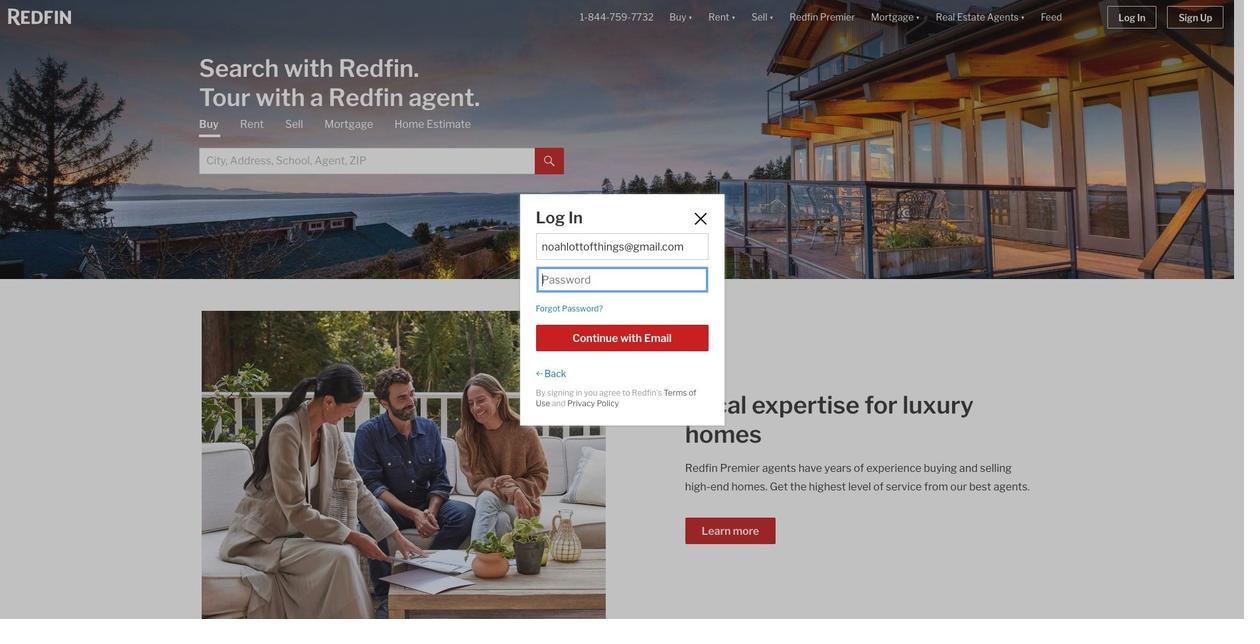 Task type: locate. For each thing, give the bounding box(es) containing it.
dialog
[[520, 194, 724, 426]]

enter your name and email to sign in. element
[[536, 233, 708, 380]]

a woman showing a document for a backyard consultation. image
[[202, 311, 606, 620]]

Password password field
[[542, 274, 702, 286]]

tab list
[[199, 117, 564, 174]]

submit search image
[[544, 156, 555, 167]]



Task type: describe. For each thing, give the bounding box(es) containing it.
Email email field
[[542, 241, 702, 253]]

log in element
[[536, 210, 687, 226]]



Task type: vqa. For each thing, say whether or not it's contained in the screenshot.
EXPLORE
no



